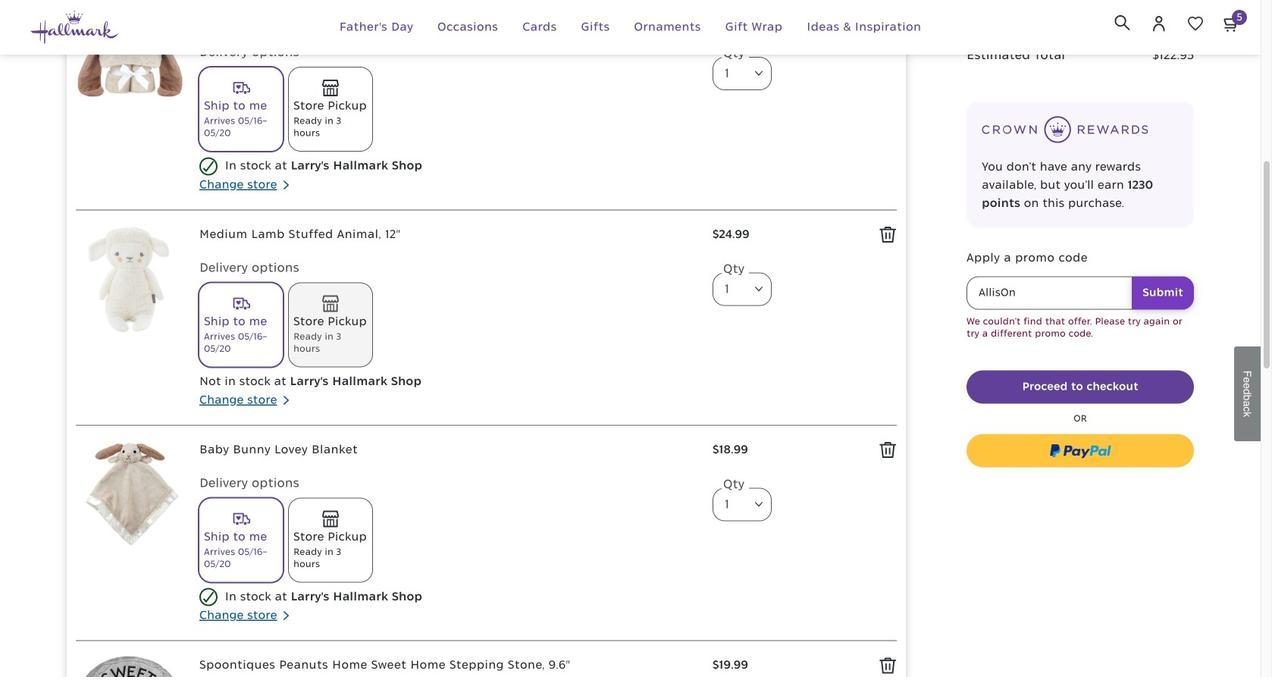 Task type: locate. For each thing, give the bounding box(es) containing it.
baby bunny lovey blanket, , large image
[[76, 441, 184, 549]]

2 delivery options element from the top
[[199, 259, 698, 373]]

main menu. menu bar
[[240, 0, 1021, 55]]

hallmark logo image
[[30, 11, 118, 44]]

2 vertical spatial delivery options element
[[199, 474, 698, 588]]

3 option group from the top
[[199, 499, 698, 588]]

None radio
[[289, 67, 372, 151], [199, 283, 283, 367], [289, 283, 372, 367], [199, 499, 283, 582], [289, 67, 372, 151], [199, 283, 283, 367], [289, 283, 372, 367], [199, 499, 283, 582]]

my account dropdown menu image
[[1151, 14, 1169, 33]]

None radio
[[199, 67, 283, 151], [289, 499, 372, 582], [199, 67, 283, 151], [289, 499, 372, 582]]

0 vertical spatial option group
[[199, 67, 698, 157]]

crown rewards element
[[967, 101, 1195, 228]]

1 vertical spatial delivery options element
[[199, 259, 698, 373]]

3 delivery options element from the top
[[199, 474, 698, 588]]

1 delivery options element from the top
[[199, 43, 698, 157]]

alert
[[967, 316, 1195, 340]]

option group for the delivery options element corresponding to baby bunny lovey blanket, , large image on the left bottom
[[199, 499, 698, 588]]

option group for "medium lamb stuffed animal, 12", , large" image's the delivery options element
[[199, 283, 698, 373]]

option group
[[199, 67, 698, 157], [199, 283, 698, 373], [199, 499, 698, 588]]

2 option group from the top
[[199, 283, 698, 373]]

1 vertical spatial option group
[[199, 283, 698, 373]]

option group for 'baby bunny hooded blanket with pockets, , large' image's the delivery options element
[[199, 67, 698, 157]]

2 vertical spatial option group
[[199, 499, 698, 588]]

0 vertical spatial delivery options element
[[199, 43, 698, 157]]

medium lamb stuffed animal, 12", , large image
[[76, 225, 184, 334]]

1 option group from the top
[[199, 67, 698, 157]]

None text field
[[967, 277, 1195, 310]]

None search field
[[1106, 5, 1140, 39]]

delivery options element
[[199, 43, 698, 157], [199, 259, 698, 373], [199, 474, 698, 588]]



Task type: vqa. For each thing, say whether or not it's contained in the screenshot.
Medium Lamb Stuffed Animal, 12", , large image
yes



Task type: describe. For each thing, give the bounding box(es) containing it.
remove medium lamb stuffed animal, 12" image
[[880, 226, 897, 244]]

remove spoontiques peanuts home sweet home stepping stone, 9.6" image
[[880, 657, 897, 675]]

baby bunny hooded blanket with pockets, , large image
[[76, 10, 184, 118]]

cart actions element
[[967, 371, 1195, 468]]

delivery options element for baby bunny lovey blanket, , large image on the left bottom
[[199, 474, 698, 588]]

remove baby bunny hooded blanket with pockets image
[[880, 10, 897, 28]]

spoontiques peanuts home sweet home stepping stone, 9.6", , large image
[[76, 657, 184, 677]]

remove baby bunny lovey blanket image
[[880, 442, 897, 459]]

delivery options element for 'baby bunny hooded blanket with pockets, , large' image
[[199, 43, 698, 157]]

search image
[[1115, 15, 1131, 31]]

delivery options element for "medium lamb stuffed animal, 12", , large" image
[[199, 259, 698, 373]]



